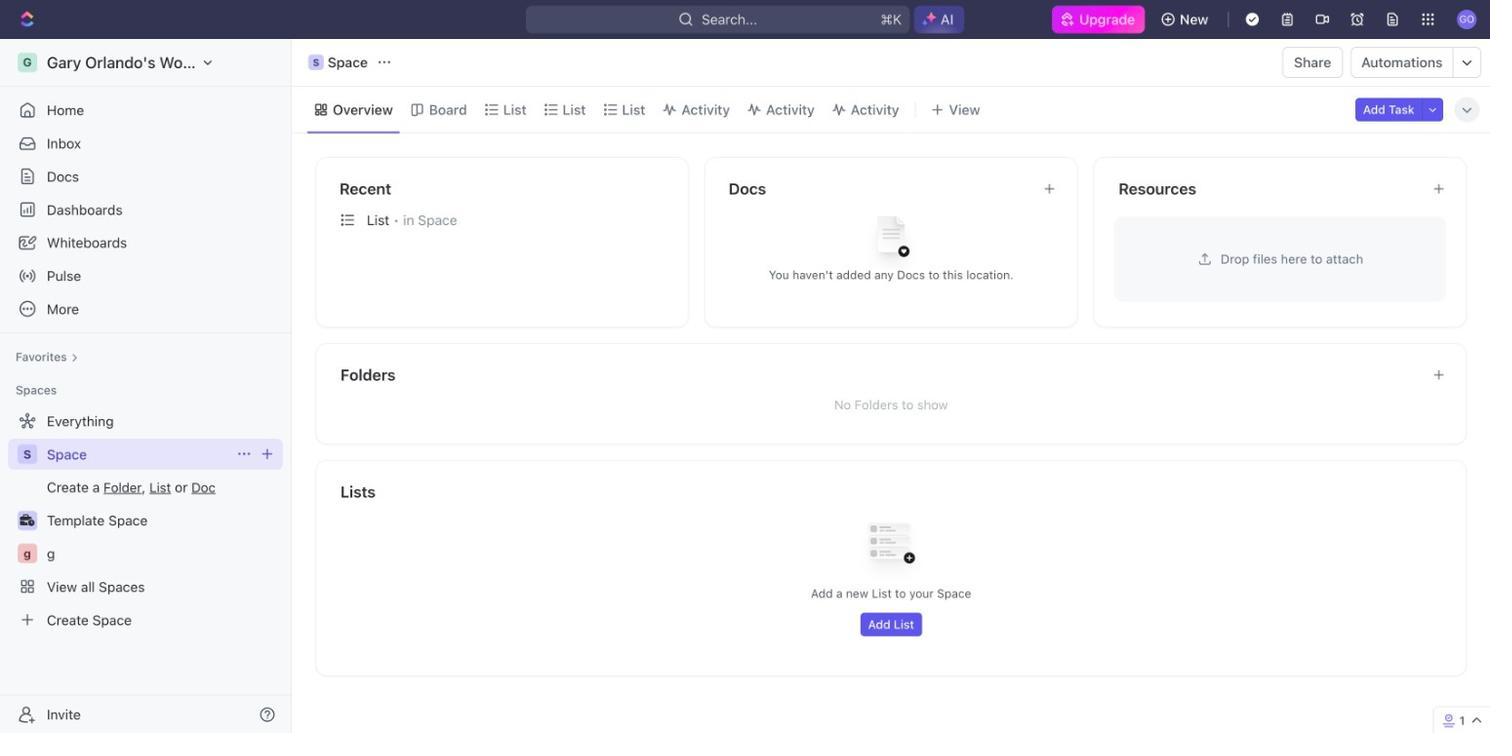 Task type: locate. For each thing, give the bounding box(es) containing it.
no most used docs image
[[852, 202, 930, 280]]

1 horizontal spatial space, , element
[[308, 55, 324, 70]]

tree
[[8, 406, 283, 636]]

business time image
[[20, 515, 35, 527]]

1 vertical spatial space, , element
[[18, 445, 37, 464]]

space, , element
[[308, 55, 324, 70], [18, 445, 37, 464]]

no lists icon. image
[[852, 508, 930, 586]]

0 horizontal spatial space, , element
[[18, 445, 37, 464]]

space, , element inside tree
[[18, 445, 37, 464]]

g, , element
[[18, 544, 37, 564]]

0 vertical spatial space, , element
[[308, 55, 324, 70]]



Task type: vqa. For each thing, say whether or not it's contained in the screenshot.
1st TRAVEL BACK TO HOME 🚘 link from the bottom
no



Task type: describe. For each thing, give the bounding box(es) containing it.
tree inside "sidebar" navigation
[[8, 406, 283, 636]]

sidebar navigation
[[0, 39, 296, 734]]

gary orlando's workspace, , element
[[18, 53, 37, 72]]



